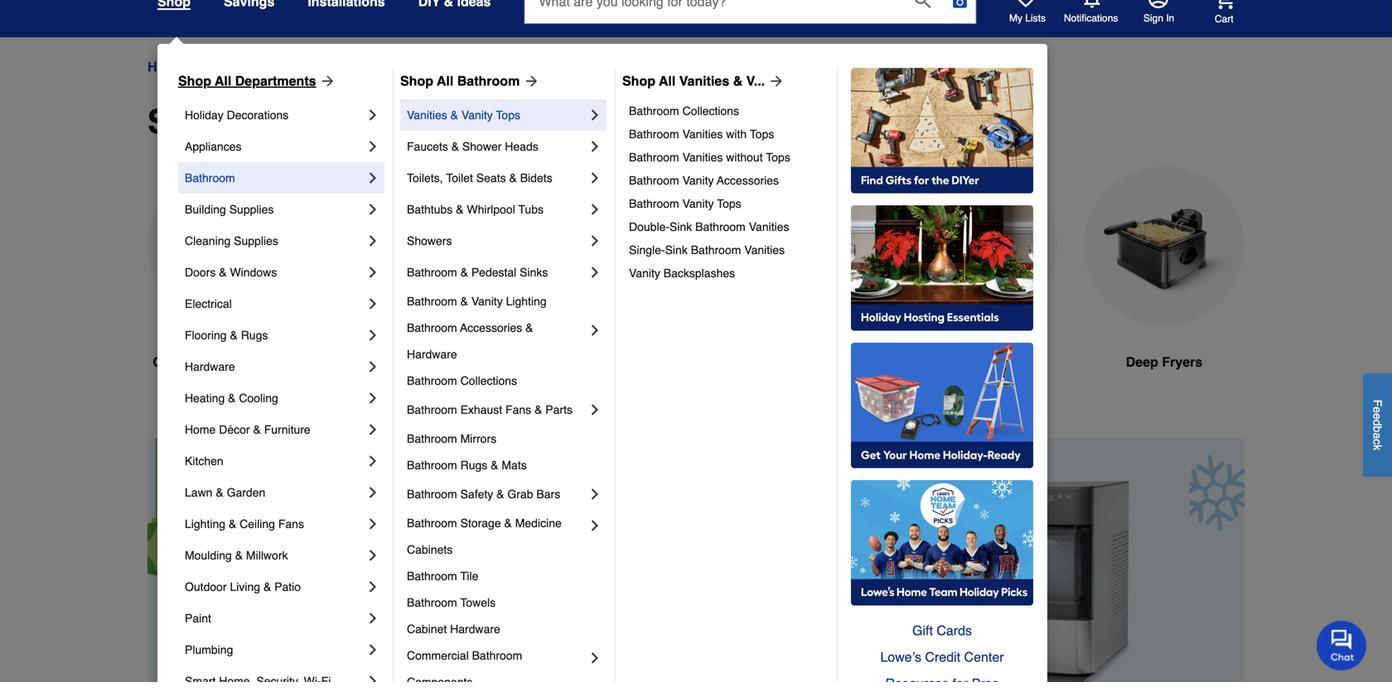 Task type: describe. For each thing, give the bounding box(es) containing it.
toilet
[[446, 172, 473, 185]]

0 horizontal spatial fans
[[278, 518, 304, 531]]

components
[[407, 676, 473, 683]]

get your home holiday-ready. image
[[851, 343, 1033, 469]]

bathroom for bathroom accessories & hardware link
[[407, 321, 457, 335]]

supplies for building supplies
[[229, 203, 274, 216]]

0 vertical spatial small appliances
[[284, 59, 385, 75]]

vanity inside bathroom vanity accessories link
[[682, 174, 714, 187]]

portable ice makers
[[353, 355, 477, 370]]

pedestal
[[471, 266, 516, 279]]

doors & windows link
[[185, 257, 365, 288]]

& left parts
[[534, 404, 542, 417]]

towels
[[460, 597, 496, 610]]

vanity inside vanities & vanity tops link
[[461, 109, 493, 122]]

moulding & millwork link
[[185, 540, 365, 572]]

f e e d b a c k
[[1371, 400, 1384, 451]]

collections for topmost "bathroom collections" link
[[682, 104, 739, 118]]

chevron right image for commercial bathroom components
[[587, 650, 603, 667]]

bathroom collections for bottommost "bathroom collections" link
[[407, 375, 517, 388]]

chevron right image for electrical
[[365, 296, 381, 312]]

gift cards link
[[851, 618, 1033, 645]]

ice
[[410, 355, 428, 370]]

whirlpool
[[467, 203, 515, 216]]

bathroom up vanities & vanity tops link
[[457, 73, 520, 89]]

Search Query text field
[[525, 0, 901, 23]]

storage
[[460, 517, 501, 530]]

arrow right image for shop all vanities & v...
[[765, 73, 785, 89]]

hardware link
[[185, 351, 365, 383]]

collections for bottommost "bathroom collections" link
[[460, 375, 517, 388]]

backsplashes
[[663, 267, 735, 280]]

cards
[[937, 624, 972, 639]]

& left patio
[[263, 581, 271, 594]]

lowe's home improvement account image
[[1148, 0, 1168, 8]]

bathroom vanities without tops
[[629, 151, 790, 164]]

home décor & furniture link
[[185, 414, 365, 446]]

cart
[[1215, 13, 1233, 25]]

seats
[[476, 172, 506, 185]]

1 vertical spatial appliances link
[[185, 131, 365, 162]]

k
[[1371, 445, 1384, 451]]

commercial bathroom components
[[407, 650, 525, 683]]

chevron right image for lighting & ceiling fans
[[365, 516, 381, 533]]

& right bathtubs
[[456, 203, 464, 216]]

exhaust
[[460, 404, 502, 417]]

commercial bathroom components link
[[407, 643, 587, 683]]

building supplies
[[185, 203, 274, 216]]

doors & windows
[[185, 266, 277, 279]]

a stainless steel toaster oven. image
[[522, 167, 683, 327]]

bathtubs
[[407, 203, 453, 216]]

v...
[[746, 73, 765, 89]]

blenders
[[949, 355, 1005, 370]]

bathroom & vanity lighting link
[[407, 288, 603, 315]]

all for departments
[[215, 73, 231, 89]]

& up the countertop microwaves
[[230, 329, 238, 342]]

tops down bathroom vanity accessories link
[[717, 197, 741, 210]]

bathroom for bathroom & pedestal sinks 'link' at top left
[[407, 266, 457, 279]]

chevron right image for flooring & rugs
[[365, 327, 381, 344]]

commercial
[[407, 650, 469, 663]]

all for bathroom
[[437, 73, 453, 89]]

flooring & rugs
[[185, 329, 268, 342]]

décor
[[219, 423, 250, 437]]

tops for bathroom vanities without tops
[[766, 151, 790, 164]]

supplies for cleaning supplies
[[234, 234, 278, 248]]

cabinet
[[407, 623, 447, 636]]

outdoor living & patio
[[185, 581, 301, 594]]

double-sink bathroom vanities link
[[629, 215, 825, 239]]

chevron right image for heating & cooling
[[365, 390, 381, 407]]

bathroom exhaust fans & parts link
[[407, 394, 587, 426]]

arrow right image for shop all departments
[[316, 73, 336, 89]]

bathroom safety & grab bars link
[[407, 479, 587, 510]]

bathroom for bathroom vanity accessories link
[[629, 174, 679, 187]]

millwork
[[246, 549, 288, 563]]

portable
[[353, 355, 406, 370]]

cabinet hardware
[[407, 623, 500, 636]]

0 horizontal spatial rugs
[[241, 329, 268, 342]]

bathroom collections for topmost "bathroom collections" link
[[629, 104, 739, 118]]

lighting & ceiling fans
[[185, 518, 304, 531]]

small inside 'small appliances' link
[[284, 59, 317, 75]]

single-sink bathroom vanities link
[[629, 239, 825, 262]]

countertop microwaves link
[[147, 167, 308, 412]]

bathroom tile link
[[407, 563, 603, 590]]

bathroom for bathroom vanity tops link
[[629, 197, 679, 210]]

chevron right image for bathroom
[[365, 170, 381, 186]]

a gray and stainless steel ninja air fryer. image
[[709, 167, 870, 327]]

all for vanities
[[659, 73, 676, 89]]

chevron right image for home décor & furniture
[[365, 422, 381, 438]]

0 vertical spatial bathroom collections link
[[629, 99, 825, 123]]

bathroom tile
[[407, 570, 478, 583]]

1 vertical spatial small appliances
[[147, 103, 421, 141]]

gift
[[912, 624, 933, 639]]

hardware down towels
[[450, 623, 500, 636]]

heating
[[185, 392, 225, 405]]

bathroom for bathroom & vanity lighting link
[[407, 295, 457, 308]]

home décor & furniture
[[185, 423, 310, 437]]

outdoor
[[185, 581, 227, 594]]

countertop microwaves
[[153, 355, 303, 370]]

vanity backsplashes link
[[629, 262, 825, 285]]

electrical link
[[185, 288, 365, 320]]

lighting inside lighting & ceiling fans link
[[185, 518, 225, 531]]

faucets
[[407, 140, 448, 153]]

home for home
[[147, 59, 184, 75]]

& down shop all bathroom at left
[[450, 109, 458, 122]]

bidets
[[520, 172, 552, 185]]

outdoor living & patio link
[[185, 572, 365, 603]]

mats
[[502, 459, 527, 472]]

chevron right image for bathroom accessories & hardware
[[587, 322, 603, 339]]

& left mats
[[491, 459, 498, 472]]

blenders link
[[897, 167, 1057, 412]]

bathroom for bathroom vanities without tops link
[[629, 151, 679, 164]]

& right lawn in the left of the page
[[216, 486, 223, 500]]

deep
[[1126, 355, 1158, 370]]

vanities inside vanities & vanity tops link
[[407, 109, 447, 122]]

vanities inside bathroom vanities with tops link
[[682, 128, 723, 141]]

deep fryers link
[[1084, 167, 1245, 412]]

chevron right image for moulding & millwork
[[365, 548, 381, 564]]

living
[[230, 581, 260, 594]]

bars
[[536, 488, 560, 501]]

appliances down 'holiday'
[[185, 140, 242, 153]]

plumbing link
[[185, 635, 365, 666]]

chevron right image for holiday decorations
[[365, 107, 381, 123]]

center
[[964, 650, 1004, 665]]

paint link
[[185, 603, 365, 635]]

bathroom for bathroom towels link
[[407, 597, 457, 610]]

bathroom & pedestal sinks link
[[407, 257, 587, 288]]

chevron right image for faucets & shower heads
[[587, 138, 603, 155]]

vanities inside shop all vanities & v... link
[[679, 73, 729, 89]]

single-sink bathroom vanities
[[629, 244, 785, 257]]

sign in button
[[1143, 0, 1174, 25]]

cleaning supplies link
[[185, 225, 365, 257]]

portable ice makers link
[[335, 167, 495, 412]]

& left the grab
[[496, 488, 504, 501]]

chevron right image for kitchen
[[365, 453, 381, 470]]

lawn & garden
[[185, 486, 265, 500]]

bathroom for bathroom mirrors link
[[407, 433, 457, 446]]

accessories inside bathroom accessories & hardware
[[460, 321, 522, 335]]

my lists
[[1009, 12, 1046, 24]]

bathtubs & whirlpool tubs link
[[407, 194, 587, 225]]

doors
[[185, 266, 216, 279]]

microwaves
[[228, 355, 303, 370]]

appliances inside 'small appliances' link
[[321, 59, 385, 75]]

lowe's credit center
[[880, 650, 1004, 665]]

furniture
[[264, 423, 310, 437]]

sink for double-
[[670, 220, 692, 234]]

ceiling
[[240, 518, 275, 531]]

bathroom rugs & mats link
[[407, 452, 603, 479]]

grab
[[507, 488, 533, 501]]

1 vertical spatial bathroom collections link
[[407, 368, 603, 394]]

hardware down flooring at the left of the page
[[185, 360, 235, 374]]

& left cooling in the bottom left of the page
[[228, 392, 236, 405]]

bathroom vanities without tops link
[[629, 146, 825, 169]]

cabinets
[[407, 544, 453, 557]]

shop for shop all vanities & v...
[[622, 73, 655, 89]]

& inside 'bathroom storage & medicine cabinets'
[[504, 517, 512, 530]]



Task type: locate. For each thing, give the bounding box(es) containing it.
1 horizontal spatial arrow right image
[[520, 73, 540, 89]]

shop all departments link
[[178, 71, 336, 91]]

bathroom for bathroom safety & grab bars link
[[407, 488, 457, 501]]

showers
[[407, 234, 452, 248]]

small up the holiday decorations link
[[284, 59, 317, 75]]

0 horizontal spatial bathroom collections link
[[407, 368, 603, 394]]

1 horizontal spatial rugs
[[460, 459, 487, 472]]

vanities left v...
[[679, 73, 729, 89]]

accessories down without
[[717, 174, 779, 187]]

0 vertical spatial rugs
[[241, 329, 268, 342]]

chevron right image for bathroom exhaust fans & parts
[[587, 402, 603, 418]]

2 advertisement region from the left
[[1002, 439, 1392, 683]]

bathroom vanity tops link
[[629, 192, 825, 215]]

sink down "bathroom vanity tops"
[[670, 220, 692, 234]]

all
[[215, 73, 231, 89], [437, 73, 453, 89], [659, 73, 676, 89]]

shop up 'holiday'
[[178, 73, 211, 89]]

& left shower
[[451, 140, 459, 153]]

1 e from the top
[[1371, 407, 1384, 413]]

bathroom for bathroom tile link
[[407, 570, 457, 583]]

vanity down 'single-'
[[629, 267, 660, 280]]

1 horizontal spatial small
[[284, 59, 317, 75]]

chevron right image for doors & windows
[[365, 264, 381, 281]]

tops for vanities & vanity tops
[[496, 109, 520, 122]]

without
[[726, 151, 763, 164]]

1 horizontal spatial collections
[[682, 104, 739, 118]]

appliances link down decorations
[[185, 131, 365, 162]]

bathroom up bathroom mirrors
[[407, 404, 457, 417]]

toilets, toilet seats & bidets
[[407, 172, 552, 185]]

chevron right image for bathroom & pedestal sinks
[[587, 264, 603, 281]]

2 horizontal spatial arrow right image
[[765, 73, 785, 89]]

search image
[[914, 0, 931, 8]]

bathroom up the bathroom rugs & mats
[[407, 433, 457, 446]]

bathroom accessories & hardware
[[407, 321, 536, 361]]

small appliances up the holiday decorations link
[[284, 59, 385, 75]]

arrow right image
[[316, 73, 336, 89], [520, 73, 540, 89], [765, 73, 785, 89]]

bathroom down cabinet hardware link
[[472, 650, 522, 663]]

cleaning supplies
[[185, 234, 278, 248]]

f
[[1371, 400, 1384, 407]]

accessories down bathroom & vanity lighting link
[[460, 321, 522, 335]]

safety
[[460, 488, 493, 501]]

1 all from the left
[[215, 73, 231, 89]]

arrow right image up bathroom vanities with tops link
[[765, 73, 785, 89]]

bathroom up ice
[[407, 321, 457, 335]]

0 horizontal spatial bathroom collections
[[407, 375, 517, 388]]

bathroom down bathroom & pedestal sinks
[[407, 295, 457, 308]]

& down bathroom & pedestal sinks
[[460, 295, 468, 308]]

bathroom collections link
[[629, 99, 825, 123], [407, 368, 603, 394]]

bathroom up double- in the top left of the page
[[629, 197, 679, 210]]

& right seats
[[509, 172, 517, 185]]

0 vertical spatial appliances link
[[199, 57, 270, 77]]

building supplies link
[[185, 194, 365, 225]]

chevron right image for building supplies
[[365, 201, 381, 218]]

vanity down bathroom vanities without tops
[[682, 174, 714, 187]]

vanities down double-sink bathroom vanities link on the top of the page
[[744, 244, 785, 257]]

chevron right image for showers
[[587, 233, 603, 249]]

vanities
[[679, 73, 729, 89], [407, 109, 447, 122], [682, 128, 723, 141], [682, 151, 723, 164], [749, 220, 789, 234], [744, 244, 785, 257]]

1 vertical spatial accessories
[[460, 321, 522, 335]]

lawn
[[185, 486, 213, 500]]

1 vertical spatial bathroom collections
[[407, 375, 517, 388]]

shop inside 'link'
[[178, 73, 211, 89]]

find gifts for the diyer. image
[[851, 68, 1033, 194]]

double-sink bathroom vanities
[[629, 220, 789, 234]]

tops for bathroom vanities with tops
[[750, 128, 774, 141]]

vanity down bathroom vanity accessories
[[682, 197, 714, 210]]

all up holiday decorations
[[215, 73, 231, 89]]

bathroom up the single-sink bathroom vanities link
[[695, 220, 746, 234]]

hardware inside bathroom accessories & hardware
[[407, 348, 457, 361]]

fans right ceiling
[[278, 518, 304, 531]]

2 horizontal spatial all
[[659, 73, 676, 89]]

bathroom down double-sink bathroom vanities
[[691, 244, 741, 257]]

bathroom inside 'link'
[[407, 266, 457, 279]]

1 shop from the left
[[178, 73, 211, 89]]

chevron right image for bathroom safety & grab bars
[[587, 486, 603, 503]]

bathroom inside bathroom accessories & hardware
[[407, 321, 457, 335]]

0 vertical spatial fans
[[505, 404, 531, 417]]

2 e from the top
[[1371, 413, 1384, 420]]

tops right without
[[766, 151, 790, 164]]

cart button
[[1191, 0, 1235, 25]]

flooring & rugs link
[[185, 320, 365, 351]]

all up bathroom vanities with tops
[[659, 73, 676, 89]]

1 advertisement region from the left
[[0, 439, 1002, 683]]

0 vertical spatial sink
[[670, 220, 692, 234]]

2 shop from the left
[[400, 73, 433, 89]]

shop up vanities & vanity tops
[[400, 73, 433, 89]]

lowe's home improvement lists image
[[1016, 0, 1036, 8]]

bathroom down bathroom vanities with tops
[[629, 151, 679, 164]]

tops
[[496, 109, 520, 122], [750, 128, 774, 141], [766, 151, 790, 164], [717, 197, 741, 210]]

home
[[147, 59, 184, 75], [185, 423, 216, 437]]

sink for single-
[[665, 244, 688, 257]]

bathroom up building
[[185, 172, 235, 185]]

chevron right image for plumbing
[[365, 642, 381, 659]]

1 horizontal spatial accessories
[[717, 174, 779, 187]]

toaster
[[557, 355, 604, 370]]

heating & cooling link
[[185, 383, 365, 414]]

sink
[[670, 220, 692, 234], [665, 244, 688, 257]]

tubs
[[518, 203, 544, 216]]

holiday hosting essentials. image
[[851, 205, 1033, 331]]

bathroom down bathroom mirrors
[[407, 459, 457, 472]]

accessories
[[717, 174, 779, 187], [460, 321, 522, 335]]

small appliances link
[[284, 57, 385, 77]]

bathroom down showers
[[407, 266, 457, 279]]

paint
[[185, 612, 211, 626]]

chevron right image for hardware
[[365, 359, 381, 375]]

hardware right portable
[[407, 348, 457, 361]]

bathroom & vanity lighting
[[407, 295, 547, 308]]

& down bathroom & vanity lighting link
[[525, 321, 533, 335]]

e up b
[[1371, 413, 1384, 420]]

& left millwork
[[235, 549, 243, 563]]

& inside bathroom accessories & hardware
[[525, 321, 533, 335]]

None search field
[[524, 0, 976, 39]]

1 horizontal spatial fans
[[505, 404, 531, 417]]

appliances down 'small appliances' link
[[245, 103, 421, 141]]

garden
[[227, 486, 265, 500]]

small down home link
[[147, 103, 236, 141]]

sign in
[[1143, 12, 1174, 24]]

2 arrow right image from the left
[[520, 73, 540, 89]]

bathroom inside commercial bathroom components
[[472, 650, 522, 663]]

& left v...
[[733, 73, 743, 89]]

bathroom for bathroom storage & medicine cabinets link
[[407, 517, 457, 530]]

& right décor
[[253, 423, 261, 437]]

appliances up holiday decorations
[[199, 59, 270, 75]]

vanities up the single-sink bathroom vanities link
[[749, 220, 789, 234]]

vanity inside bathroom & vanity lighting link
[[471, 295, 503, 308]]

1 horizontal spatial bathroom collections
[[629, 104, 739, 118]]

0 vertical spatial small
[[284, 59, 317, 75]]

small appliances down departments at left
[[147, 103, 421, 141]]

vanities inside the single-sink bathroom vanities link
[[744, 244, 785, 257]]

1 vertical spatial rugs
[[460, 459, 487, 472]]

bathroom for bottommost "bathroom collections" link
[[407, 375, 457, 388]]

1 horizontal spatial shop
[[400, 73, 433, 89]]

cabinet hardware link
[[407, 616, 603, 643]]

chat invite button image
[[1317, 621, 1367, 671]]

2 horizontal spatial shop
[[622, 73, 655, 89]]

0 horizontal spatial collections
[[460, 375, 517, 388]]

bathroom storage & medicine cabinets
[[407, 517, 565, 557]]

vanities up bathroom vanities without tops
[[682, 128, 723, 141]]

fans up bathroom mirrors link
[[505, 404, 531, 417]]

lighting up 'moulding'
[[185, 518, 225, 531]]

makers
[[432, 355, 477, 370]]

credit
[[925, 650, 960, 665]]

a black and stainless steel countertop microwave. image
[[147, 167, 308, 327]]

bathroom collections down makers
[[407, 375, 517, 388]]

vanities down bathroom vanities with tops
[[682, 151, 723, 164]]

camera image
[[952, 0, 968, 10]]

advertisement region
[[0, 439, 1002, 683], [1002, 439, 1392, 683]]

home for home décor & furniture
[[185, 423, 216, 437]]

notifications
[[1064, 12, 1118, 24]]

shop for shop all departments
[[178, 73, 211, 89]]

hardware
[[407, 348, 457, 361], [185, 360, 235, 374], [450, 623, 500, 636]]

0 horizontal spatial accessories
[[460, 321, 522, 335]]

arrow right image up the holiday decorations link
[[316, 73, 336, 89]]

2 all from the left
[[437, 73, 453, 89]]

vanities up the faucets
[[407, 109, 447, 122]]

lighting inside bathroom & vanity lighting link
[[506, 295, 547, 308]]

bathroom up 'cabinet'
[[407, 597, 457, 610]]

small appliances
[[284, 59, 385, 75], [147, 103, 421, 141]]

collections up bathroom vanities with tops
[[682, 104, 739, 118]]

arrow right image inside shop all vanities & v... link
[[765, 73, 785, 89]]

1 arrow right image from the left
[[316, 73, 336, 89]]

0 horizontal spatial shop
[[178, 73, 211, 89]]

& right doors
[[219, 266, 227, 279]]

bathroom down ice
[[407, 375, 457, 388]]

tops up faucets & shower heads link at top left
[[496, 109, 520, 122]]

bathroom vanity accessories
[[629, 174, 779, 187]]

bathroom for bathroom vanities with tops link
[[629, 128, 679, 141]]

3 arrow right image from the left
[[765, 73, 785, 89]]

c
[[1371, 439, 1384, 445]]

all inside 'link'
[[215, 73, 231, 89]]

arrow right image for shop all bathroom
[[520, 73, 540, 89]]

& right storage
[[504, 517, 512, 530]]

shop all vanities & v...
[[622, 73, 765, 89]]

lowe's home improvement cart image
[[1215, 0, 1235, 9]]

sink up "vanity backsplashes"
[[665, 244, 688, 257]]

bathroom for the 'bathroom rugs & mats' link
[[407, 459, 457, 472]]

supplies up cleaning supplies
[[229, 203, 274, 216]]

a silver-colored new air portable ice maker. image
[[335, 167, 495, 327]]

vanity up faucets & shower heads
[[461, 109, 493, 122]]

moulding
[[185, 549, 232, 563]]

sign
[[1143, 12, 1163, 24]]

3 all from the left
[[659, 73, 676, 89]]

appliances link up holiday decorations
[[199, 57, 270, 77]]

a chefman stainless steel deep fryer. image
[[1084, 167, 1245, 327]]

1 vertical spatial home
[[185, 423, 216, 437]]

toilets,
[[407, 172, 443, 185]]

0 horizontal spatial lighting
[[185, 518, 225, 531]]

lighting down sinks
[[506, 295, 547, 308]]

bathroom collections link up with
[[629, 99, 825, 123]]

bathroom left safety
[[407, 488, 457, 501]]

shop all vanities & v... link
[[622, 71, 785, 91]]

& left ceiling
[[229, 518, 236, 531]]

bathroom vanity tops
[[629, 197, 741, 210]]

shop for shop all bathroom
[[400, 73, 433, 89]]

chevron right image
[[365, 107, 381, 123], [587, 107, 603, 123], [365, 201, 381, 218], [587, 233, 603, 249], [587, 264, 603, 281], [365, 296, 381, 312], [587, 322, 603, 339], [365, 359, 381, 375], [365, 390, 381, 407], [587, 402, 603, 418], [365, 422, 381, 438], [365, 453, 381, 470], [587, 486, 603, 503], [587, 518, 603, 534], [365, 548, 381, 564], [365, 579, 381, 596], [587, 650, 603, 667]]

0 horizontal spatial small
[[147, 103, 236, 141]]

chevron right image for lawn & garden
[[365, 485, 381, 501]]

supplies up windows
[[234, 234, 278, 248]]

1 vertical spatial supplies
[[234, 234, 278, 248]]

vanity inside bathroom vanity tops link
[[682, 197, 714, 210]]

bathroom collections up bathroom vanities with tops
[[629, 104, 739, 118]]

vanities & vanity tops link
[[407, 99, 587, 131]]

chevron right image for toilets, toilet seats & bidets
[[587, 170, 603, 186]]

plumbing
[[185, 644, 233, 657]]

0 horizontal spatial home
[[147, 59, 184, 75]]

rugs up microwaves
[[241, 329, 268, 342]]

d
[[1371, 420, 1384, 426]]

lowe's home improvement notification center image
[[1082, 0, 1102, 8]]

lowe's credit center link
[[851, 645, 1033, 671]]

1 horizontal spatial home
[[185, 423, 216, 437]]

0 horizontal spatial all
[[215, 73, 231, 89]]

0 horizontal spatial arrow right image
[[316, 73, 336, 89]]

countertop
[[153, 355, 224, 370]]

bathroom up "bathroom vanity tops"
[[629, 174, 679, 187]]

in
[[1166, 12, 1174, 24]]

collections up 'bathroom exhaust fans & parts'
[[460, 375, 517, 388]]

parts
[[545, 404, 573, 417]]

shop all departments
[[178, 73, 316, 89]]

vanities inside bathroom vanities without tops link
[[682, 151, 723, 164]]

mirrors
[[460, 433, 496, 446]]

chevron right image
[[365, 138, 381, 155], [587, 138, 603, 155], [365, 170, 381, 186], [587, 170, 603, 186], [587, 201, 603, 218], [365, 233, 381, 249], [365, 264, 381, 281], [365, 327, 381, 344], [365, 485, 381, 501], [365, 516, 381, 533], [365, 611, 381, 627], [365, 642, 381, 659], [365, 674, 381, 683]]

1 horizontal spatial lighting
[[506, 295, 547, 308]]

arrow right image inside shop all bathroom link
[[520, 73, 540, 89]]

bathroom up cabinets
[[407, 517, 457, 530]]

my lists link
[[1009, 0, 1046, 25]]

lowe's home team holiday picks. image
[[851, 481, 1033, 607]]

vanity inside the vanity backsplashes link
[[629, 267, 660, 280]]

double-
[[629, 220, 670, 234]]

lawn & garden link
[[185, 477, 365, 509]]

& left pedestal
[[460, 266, 468, 279]]

bathroom up bathroom vanities without tops
[[629, 128, 679, 141]]

3 shop from the left
[[622, 73, 655, 89]]

1 vertical spatial lighting
[[185, 518, 225, 531]]

bathroom towels link
[[407, 590, 603, 616]]

tops right with
[[750, 128, 774, 141]]

chevron right image for bathtubs & whirlpool tubs
[[587, 201, 603, 218]]

holiday decorations link
[[185, 99, 365, 131]]

chevron right image for outdoor living & patio
[[365, 579, 381, 596]]

arrow right image up vanities & vanity tops link
[[520, 73, 540, 89]]

building
[[185, 203, 226, 216]]

rugs down mirrors
[[460, 459, 487, 472]]

e up d
[[1371, 407, 1384, 413]]

vanities inside double-sink bathroom vanities link
[[749, 220, 789, 234]]

0 vertical spatial collections
[[682, 104, 739, 118]]

appliances right departments at left
[[321, 59, 385, 75]]

chevron right image for paint
[[365, 611, 381, 627]]

bathroom down shop all vanities & v...
[[629, 104, 679, 118]]

bathroom for bathroom exhaust fans & parts link
[[407, 404, 457, 417]]

bathroom for topmost "bathroom collections" link
[[629, 104, 679, 118]]

bathroom inside 'bathroom storage & medicine cabinets'
[[407, 517, 457, 530]]

vanity down pedestal
[[471, 295, 503, 308]]

bathroom mirrors
[[407, 433, 496, 446]]

arrow right image inside shop all departments 'link'
[[316, 73, 336, 89]]

bathroom down cabinets
[[407, 570, 457, 583]]

0 vertical spatial supplies
[[229, 203, 274, 216]]

0 vertical spatial lighting
[[506, 295, 547, 308]]

fans
[[505, 404, 531, 417], [278, 518, 304, 531]]

single-
[[629, 244, 665, 257]]

0 vertical spatial home
[[147, 59, 184, 75]]

chevron right image for appliances
[[365, 138, 381, 155]]

0 vertical spatial bathroom collections
[[629, 104, 739, 118]]

1 vertical spatial small
[[147, 103, 236, 141]]

chevron right image for bathroom storage & medicine cabinets
[[587, 518, 603, 534]]

holiday
[[185, 109, 223, 122]]

1 horizontal spatial bathroom collections link
[[629, 99, 825, 123]]

0 vertical spatial accessories
[[717, 174, 779, 187]]

chevron right image for cleaning supplies
[[365, 233, 381, 249]]

1 vertical spatial sink
[[665, 244, 688, 257]]

shop up bathroom vanities with tops
[[622, 73, 655, 89]]

all up vanities & vanity tops
[[437, 73, 453, 89]]

bathroom mirrors link
[[407, 426, 603, 452]]

1 vertical spatial fans
[[278, 518, 304, 531]]

appliances
[[199, 59, 270, 75], [321, 59, 385, 75], [245, 103, 421, 141], [185, 140, 242, 153]]

bathroom vanities with tops
[[629, 128, 774, 141]]

a gray ninja blender. image
[[897, 167, 1057, 327]]

1 horizontal spatial all
[[437, 73, 453, 89]]

tile
[[460, 570, 478, 583]]

1 vertical spatial collections
[[460, 375, 517, 388]]

heating & cooling
[[185, 392, 278, 405]]

chevron right image for vanities & vanity tops
[[587, 107, 603, 123]]

ovens
[[607, 355, 648, 370]]

bathroom collections link up 'bathroom exhaust fans & parts'
[[407, 368, 603, 394]]



Task type: vqa. For each thing, say whether or not it's contained in the screenshot.
Installations button
no



